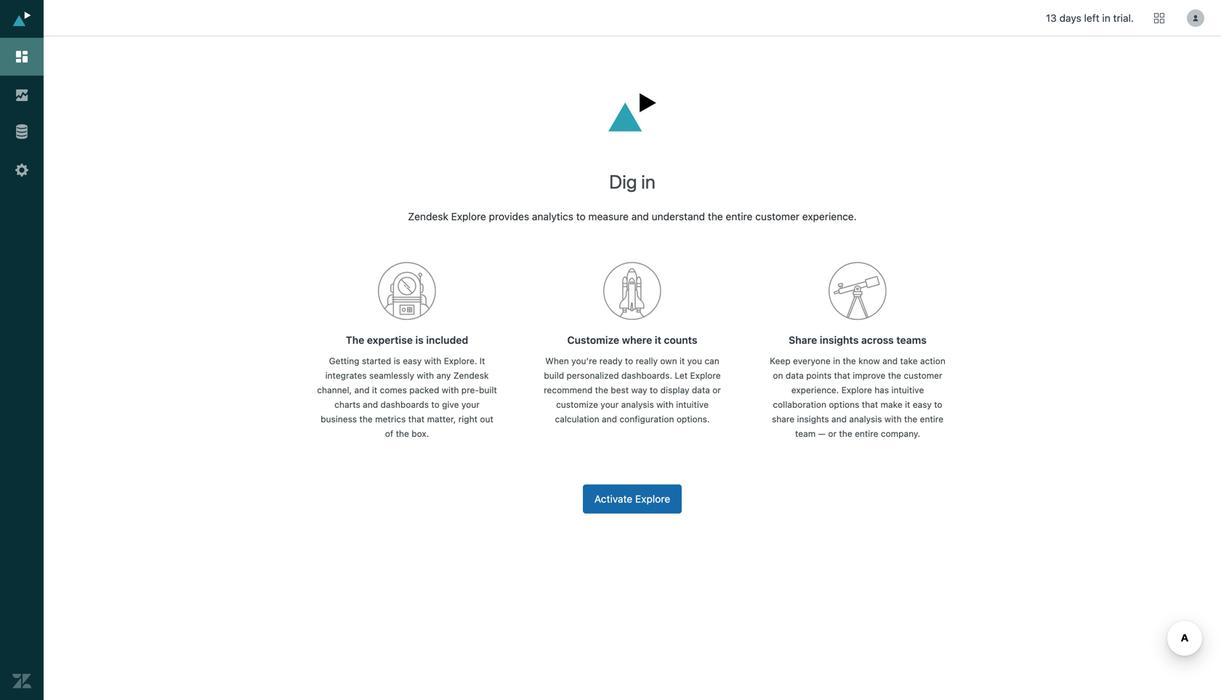 Task type: describe. For each thing, give the bounding box(es) containing it.
explore inside when you're ready to really own it you can build personalized dashboards. let explore recommend the best way to display data or customize your analysis with intuitive calculation and configuration options.
[[690, 370, 721, 381]]

2 vertical spatial entire
[[855, 429, 879, 439]]

zendesk products image
[[1155, 13, 1165, 23]]

everyone
[[793, 356, 831, 366]]

included
[[426, 334, 468, 346]]

the up has
[[888, 370, 902, 381]]

with up any
[[424, 356, 442, 366]]

it
[[480, 356, 485, 366]]

action
[[920, 356, 946, 366]]

the expertise is included
[[346, 334, 468, 346]]

when you're ready to really own it you can build personalized dashboards. let explore recommend the best way to display data or customize your analysis with intuitive calculation and configuration options.
[[544, 356, 721, 424]]

datasets image
[[10, 120, 34, 145]]

calculation
[[555, 414, 600, 424]]

the right the understand
[[708, 210, 723, 222]]

zendesk inside the getting started is easy with explore. it integrates seamlessly with any zendesk channel, and it comes packed with pre-built charts and dashboards to give your business the metrics that matter, right out of the box.
[[454, 370, 489, 381]]

or inside keep everyone in the know and take action on data points that improve the customer experience. explore has intuitive collaboration options that make it easy to share insights and analysis with the entire team — or the entire company.
[[828, 429, 837, 439]]

in inside keep everyone in the know and take action on data points that improve the customer experience. explore has intuitive collaboration options that make it easy to share insights and analysis with the entire team — or the entire company.
[[833, 356, 841, 366]]

to right way
[[650, 385, 658, 395]]

when
[[545, 356, 569, 366]]

2df12a3c 7f86 4948 bd5f 21e6d87db82f image
[[603, 262, 662, 321]]

ready
[[600, 356, 623, 366]]

0 vertical spatial experience.
[[803, 210, 857, 222]]

keep
[[770, 356, 791, 366]]

13
[[1046, 12, 1057, 24]]

on
[[773, 370, 783, 381]]

keep everyone in the know and take action on data points that improve the customer experience. explore has intuitive collaboration options that make it easy to share insights and analysis with the entire team — or the entire company.
[[770, 356, 946, 439]]

analysis inside when you're ready to really own it you can build personalized dashboards. let explore recommend the best way to display data or customize your analysis with intuitive calculation and configuration options.
[[621, 399, 654, 410]]

any
[[437, 370, 451, 381]]

and right charts
[[363, 399, 378, 410]]

—
[[818, 429, 826, 439]]

and right measure
[[632, 210, 649, 222]]

to inside keep everyone in the know and take action on data points that improve the customer experience. explore has intuitive collaboration options that make it easy to share insights and analysis with the entire team — or the entire company.
[[934, 399, 943, 410]]

options
[[829, 399, 860, 410]]

reports image
[[12, 85, 31, 104]]

counts
[[664, 334, 698, 346]]

and down options
[[832, 414, 847, 424]]

teams
[[897, 334, 927, 346]]

points
[[806, 370, 832, 381]]

display
[[661, 385, 690, 395]]

dashboards
[[381, 399, 429, 410]]

charts
[[335, 399, 360, 410]]

zendesk explore provides analytics to measure and understand the entire customer experience.
[[408, 210, 857, 222]]

0 horizontal spatial zendesk
[[408, 210, 449, 222]]

own
[[660, 356, 677, 366]]

personalized
[[567, 370, 619, 381]]

customer inside keep everyone in the know and take action on data points that improve the customer experience. explore has intuitive collaboration options that make it easy to share insights and analysis with the entire team — or the entire company.
[[904, 370, 943, 381]]

activate explore
[[595, 493, 670, 505]]

recommend
[[544, 385, 593, 395]]

options.
[[677, 414, 710, 424]]

it inside when you're ready to really own it you can build personalized dashboards. let explore recommend the best way to display data or customize your analysis with intuitive calculation and configuration options.
[[680, 356, 685, 366]]

right
[[459, 414, 478, 424]]

explore.
[[444, 356, 477, 366]]

activate explore button
[[583, 485, 682, 514]]

started
[[362, 356, 391, 366]]

2 horizontal spatial in
[[1103, 12, 1111, 24]]

0 horizontal spatial in
[[641, 171, 656, 193]]

dashboard image
[[12, 47, 31, 66]]

admin image
[[12, 161, 31, 180]]

analysis inside keep everyone in the know and take action on data points that improve the customer experience. explore has intuitive collaboration options that make it easy to share insights and analysis with the entire team — or the entire company.
[[849, 414, 882, 424]]

analytics
[[532, 210, 574, 222]]

can
[[705, 356, 720, 366]]

2 horizontal spatial that
[[862, 399, 878, 410]]

with up the give
[[442, 385, 459, 395]]

across
[[862, 334, 894, 346]]

with inside keep everyone in the know and take action on data points that improve the customer experience. explore has intuitive collaboration options that make it easy to share insights and analysis with the entire team — or the entire company.
[[885, 414, 902, 424]]

let
[[675, 370, 688, 381]]

activate
[[595, 493, 633, 505]]

business
[[321, 414, 357, 424]]

give
[[442, 399, 459, 410]]

your inside the getting started is easy with explore. it integrates seamlessly with any zendesk channel, and it comes packed with pre-built charts and dashboards to give your business the metrics that matter, right out of the box.
[[462, 399, 480, 410]]

insights inside keep everyone in the know and take action on data points that improve the customer experience. explore has intuitive collaboration options that make it easy to share insights and analysis with the entire team — or the entire company.
[[797, 414, 829, 424]]

the up the company.
[[904, 414, 918, 424]]

really
[[636, 356, 658, 366]]

make
[[881, 399, 903, 410]]

expertise
[[367, 334, 413, 346]]

collaboration
[[773, 399, 827, 410]]

customize where it counts
[[567, 334, 698, 346]]

share insights across teams
[[789, 334, 927, 346]]

understand
[[652, 210, 705, 222]]

seamlessly
[[369, 370, 414, 381]]

explore inside keep everyone in the know and take action on data points that improve the customer experience. explore has intuitive collaboration options that make it easy to share insights and analysis with the entire team — or the entire company.
[[842, 385, 872, 395]]

provides
[[489, 210, 529, 222]]

build
[[544, 370, 564, 381]]

days
[[1060, 12, 1082, 24]]

your inside when you're ready to really own it you can build personalized dashboards. let explore recommend the best way to display data or customize your analysis with intuitive calculation and configuration options.
[[601, 399, 619, 410]]

and left take
[[883, 356, 898, 366]]

zendesk image
[[12, 672, 31, 691]]

pre-
[[462, 385, 479, 395]]

integrates
[[325, 370, 367, 381]]



Task type: locate. For each thing, give the bounding box(es) containing it.
built
[[479, 385, 497, 395]]

your down pre-
[[462, 399, 480, 410]]

analysis down options
[[849, 414, 882, 424]]

0 horizontal spatial or
[[713, 385, 721, 395]]

data right on
[[786, 370, 804, 381]]

1 vertical spatial zendesk
[[454, 370, 489, 381]]

entire up the company.
[[920, 414, 944, 424]]

way
[[631, 385, 647, 395]]

configuration
[[620, 414, 674, 424]]

1 vertical spatial analysis
[[849, 414, 882, 424]]

the down charts
[[359, 414, 373, 424]]

intuitive up make at the bottom of page
[[892, 385, 924, 395]]

it left you
[[680, 356, 685, 366]]

0 vertical spatial data
[[786, 370, 804, 381]]

know
[[859, 356, 880, 366]]

easy right make at the bottom of page
[[913, 399, 932, 410]]

0 vertical spatial easy
[[403, 356, 422, 366]]

insights
[[820, 334, 859, 346], [797, 414, 829, 424]]

1 horizontal spatial zendesk
[[454, 370, 489, 381]]

1 vertical spatial that
[[862, 399, 878, 410]]

intuitive up options.
[[676, 399, 709, 410]]

it inside the getting started is easy with explore. it integrates seamlessly with any zendesk channel, and it comes packed with pre-built charts and dashboards to give your business the metrics that matter, right out of the box.
[[372, 385, 377, 395]]

0 horizontal spatial analysis
[[621, 399, 654, 410]]

0 horizontal spatial entire
[[726, 210, 753, 222]]

0 horizontal spatial your
[[462, 399, 480, 410]]

that inside the getting started is easy with explore. it integrates seamlessly with any zendesk channel, and it comes packed with pre-built charts and dashboards to give your business the metrics that matter, right out of the box.
[[408, 414, 425, 424]]

data right display
[[692, 385, 710, 395]]

1 horizontal spatial customer
[[904, 370, 943, 381]]

0 horizontal spatial data
[[692, 385, 710, 395]]

improve
[[853, 370, 886, 381]]

0 vertical spatial intuitive
[[892, 385, 924, 395]]

customer
[[756, 210, 800, 222], [904, 370, 943, 381]]

analysis
[[621, 399, 654, 410], [849, 414, 882, 424]]

0 vertical spatial is
[[415, 334, 424, 346]]

0 horizontal spatial easy
[[403, 356, 422, 366]]

is inside the getting started is easy with explore. it integrates seamlessly with any zendesk channel, and it comes packed with pre-built charts and dashboards to give your business the metrics that matter, right out of the box.
[[394, 356, 400, 366]]

is
[[415, 334, 424, 346], [394, 356, 400, 366]]

measure
[[589, 210, 629, 222]]

out
[[480, 414, 494, 424]]

to left the give
[[431, 399, 440, 410]]

1 vertical spatial customer
[[904, 370, 943, 381]]

0 vertical spatial that
[[834, 370, 851, 381]]

1 horizontal spatial in
[[833, 356, 841, 366]]

1 horizontal spatial easy
[[913, 399, 932, 410]]

0 vertical spatial in
[[1103, 12, 1111, 24]]

entire left the company.
[[855, 429, 879, 439]]

explore left provides
[[451, 210, 486, 222]]

in right everyone
[[833, 356, 841, 366]]

1 vertical spatial is
[[394, 356, 400, 366]]

it left comes
[[372, 385, 377, 395]]

that down has
[[862, 399, 878, 410]]

1 vertical spatial easy
[[913, 399, 932, 410]]

entire
[[726, 210, 753, 222], [920, 414, 944, 424], [855, 429, 879, 439]]

or right '—'
[[828, 429, 837, 439]]

1 horizontal spatial is
[[415, 334, 424, 346]]

you
[[688, 356, 702, 366]]

1 vertical spatial experience.
[[792, 385, 839, 395]]

or inside when you're ready to really own it you can build personalized dashboards. let explore recommend the best way to display data or customize your analysis with intuitive calculation and configuration options.
[[713, 385, 721, 395]]

with up packed
[[417, 370, 434, 381]]

box.
[[412, 429, 429, 439]]

is up seamlessly
[[394, 356, 400, 366]]

with
[[424, 356, 442, 366], [417, 370, 434, 381], [442, 385, 459, 395], [657, 399, 674, 410], [885, 414, 902, 424]]

the inside when you're ready to really own it you can build personalized dashboards. let explore recommend the best way to display data or customize your analysis with intuitive calculation and configuration options.
[[595, 385, 608, 395]]

0 horizontal spatial customer
[[756, 210, 800, 222]]

easy inside keep everyone in the know and take action on data points that improve the customer experience. explore has intuitive collaboration options that make it easy to share insights and analysis with the entire team — or the entire company.
[[913, 399, 932, 410]]

comes
[[380, 385, 407, 395]]

metrics
[[375, 414, 406, 424]]

1 horizontal spatial analysis
[[849, 414, 882, 424]]

intuitive inside keep everyone in the know and take action on data points that improve the customer experience. explore has intuitive collaboration options that make it easy to share insights and analysis with the entire team — or the entire company.
[[892, 385, 924, 395]]

1 vertical spatial entire
[[920, 414, 944, 424]]

it inside keep everyone in the know and take action on data points that improve the customer experience. explore has intuitive collaboration options that make it easy to share insights and analysis with the entire team — or the entire company.
[[905, 399, 911, 410]]

getting started is easy with explore. it integrates seamlessly with any zendesk channel, and it comes packed with pre-built charts and dashboards to give your business the metrics that matter, right out of the box.
[[317, 356, 497, 439]]

explore
[[451, 210, 486, 222], [690, 370, 721, 381], [842, 385, 872, 395], [635, 493, 670, 505]]

insights up 'team'
[[797, 414, 829, 424]]

2 horizontal spatial entire
[[920, 414, 944, 424]]

dig in
[[609, 171, 656, 193]]

channel,
[[317, 385, 352, 395]]

2157a5f3 40cd 46a7 87a3 99e2fd6bc718 image
[[829, 262, 887, 321]]

0 vertical spatial analysis
[[621, 399, 654, 410]]

0 horizontal spatial intuitive
[[676, 399, 709, 410]]

1 horizontal spatial your
[[601, 399, 619, 410]]

0 horizontal spatial is
[[394, 356, 400, 366]]

to left really
[[625, 356, 633, 366]]

1 vertical spatial or
[[828, 429, 837, 439]]

your
[[462, 399, 480, 410], [601, 399, 619, 410]]

and inside when you're ready to really own it you can build personalized dashboards. let explore recommend the best way to display data or customize your analysis with intuitive calculation and configuration options.
[[602, 414, 617, 424]]

company.
[[881, 429, 920, 439]]

1 vertical spatial insights
[[797, 414, 829, 424]]

1 vertical spatial intuitive
[[676, 399, 709, 410]]

to inside the getting started is easy with explore. it integrates seamlessly with any zendesk channel, and it comes packed with pre-built charts and dashboards to give your business the metrics that matter, right out of the box.
[[431, 399, 440, 410]]

1 horizontal spatial data
[[786, 370, 804, 381]]

0 vertical spatial or
[[713, 385, 721, 395]]

1 vertical spatial data
[[692, 385, 710, 395]]

where
[[622, 334, 652, 346]]

intuitive inside when you're ready to really own it you can build personalized dashboards. let explore recommend the best way to display data or customize your analysis with intuitive calculation and configuration options.
[[676, 399, 709, 410]]

packed
[[410, 385, 439, 395]]

0 horizontal spatial that
[[408, 414, 425, 424]]

explore right the activate
[[635, 493, 670, 505]]

easy inside the getting started is easy with explore. it integrates seamlessly with any zendesk channel, and it comes packed with pre-built charts and dashboards to give your business the metrics that matter, right out of the box.
[[403, 356, 422, 366]]

you're
[[572, 356, 597, 366]]

1 horizontal spatial intuitive
[[892, 385, 924, 395]]

insights up everyone
[[820, 334, 859, 346]]

the
[[346, 334, 364, 346]]

is for included
[[415, 334, 424, 346]]

that right points
[[834, 370, 851, 381]]

explore down can
[[690, 370, 721, 381]]

1 your from the left
[[462, 399, 480, 410]]

in
[[1103, 12, 1111, 24], [641, 171, 656, 193], [833, 356, 841, 366]]

of
[[385, 429, 393, 439]]

team
[[795, 429, 816, 439]]

customize
[[556, 399, 598, 410]]

to
[[576, 210, 586, 222], [625, 356, 633, 366], [650, 385, 658, 395], [431, 399, 440, 410], [934, 399, 943, 410]]

data inside keep everyone in the know and take action on data points that improve the customer experience. explore has intuitive collaboration options that make it easy to share insights and analysis with the entire team — or the entire company.
[[786, 370, 804, 381]]

the right 'of'
[[396, 429, 409, 439]]

1 vertical spatial in
[[641, 171, 656, 193]]

trial.
[[1114, 12, 1134, 24]]

the
[[708, 210, 723, 222], [843, 356, 856, 366], [888, 370, 902, 381], [595, 385, 608, 395], [359, 414, 373, 424], [904, 414, 918, 424], [396, 429, 409, 439], [839, 429, 853, 439]]

experience.
[[803, 210, 857, 222], [792, 385, 839, 395]]

to down action
[[934, 399, 943, 410]]

and down best at right bottom
[[602, 414, 617, 424]]

dig
[[609, 171, 637, 193]]

easy down the expertise is included
[[403, 356, 422, 366]]

is left the included
[[415, 334, 424, 346]]

entire right the understand
[[726, 210, 753, 222]]

0 vertical spatial zendesk
[[408, 210, 449, 222]]

easy
[[403, 356, 422, 366], [913, 399, 932, 410]]

or
[[713, 385, 721, 395], [828, 429, 837, 439]]

0 vertical spatial customer
[[756, 210, 800, 222]]

with down make at the bottom of page
[[885, 414, 902, 424]]

take
[[900, 356, 918, 366]]

1 horizontal spatial or
[[828, 429, 837, 439]]

the left know
[[843, 356, 856, 366]]

0 vertical spatial entire
[[726, 210, 753, 222]]

data inside when you're ready to really own it you can build personalized dashboards. let explore recommend the best way to display data or customize your analysis with intuitive calculation and configuration options.
[[692, 385, 710, 395]]

2 vertical spatial in
[[833, 356, 841, 366]]

the down 'personalized'
[[595, 385, 608, 395]]

1 horizontal spatial entire
[[855, 429, 879, 439]]

is for easy
[[394, 356, 400, 366]]

99f53380 12e8 4023 b6f6 c016da84aba3 image
[[378, 262, 436, 321]]

it right where
[[655, 334, 662, 346]]

explore inside activate explore "button"
[[635, 493, 670, 505]]

explore down improve
[[842, 385, 872, 395]]

left
[[1084, 12, 1100, 24]]

13 days left in trial.
[[1046, 12, 1134, 24]]

that up box.
[[408, 414, 425, 424]]

zendesk
[[408, 210, 449, 222], [454, 370, 489, 381]]

dashboards.
[[622, 370, 673, 381]]

share
[[789, 334, 817, 346]]

with inside when you're ready to really own it you can build personalized dashboards. let explore recommend the best way to display data or customize your analysis with intuitive calculation and configuration options.
[[657, 399, 674, 410]]

1 horizontal spatial that
[[834, 370, 851, 381]]

has
[[875, 385, 889, 395]]

and
[[632, 210, 649, 222], [883, 356, 898, 366], [354, 385, 370, 395], [363, 399, 378, 410], [602, 414, 617, 424], [832, 414, 847, 424]]

customize
[[567, 334, 620, 346]]

share
[[772, 414, 795, 424]]

and up charts
[[354, 385, 370, 395]]

data
[[786, 370, 804, 381], [692, 385, 710, 395]]

that
[[834, 370, 851, 381], [862, 399, 878, 410], [408, 414, 425, 424]]

your down best at right bottom
[[601, 399, 619, 410]]

matter,
[[427, 414, 456, 424]]

0 vertical spatial insights
[[820, 334, 859, 346]]

experience. inside keep everyone in the know and take action on data points that improve the customer experience. explore has intuitive collaboration options that make it easy to share insights and analysis with the entire team — or the entire company.
[[792, 385, 839, 395]]

in right dig
[[641, 171, 656, 193]]

getting
[[329, 356, 359, 366]]

2 your from the left
[[601, 399, 619, 410]]

in right left
[[1103, 12, 1111, 24]]

analysis down way
[[621, 399, 654, 410]]

it right make at the bottom of page
[[905, 399, 911, 410]]

2 vertical spatial that
[[408, 414, 425, 424]]

with down display
[[657, 399, 674, 410]]

to left measure
[[576, 210, 586, 222]]

best
[[611, 385, 629, 395]]

the right '—'
[[839, 429, 853, 439]]

it
[[655, 334, 662, 346], [680, 356, 685, 366], [372, 385, 377, 395], [905, 399, 911, 410]]

or down can
[[713, 385, 721, 395]]



Task type: vqa. For each thing, say whether or not it's contained in the screenshot.
out
yes



